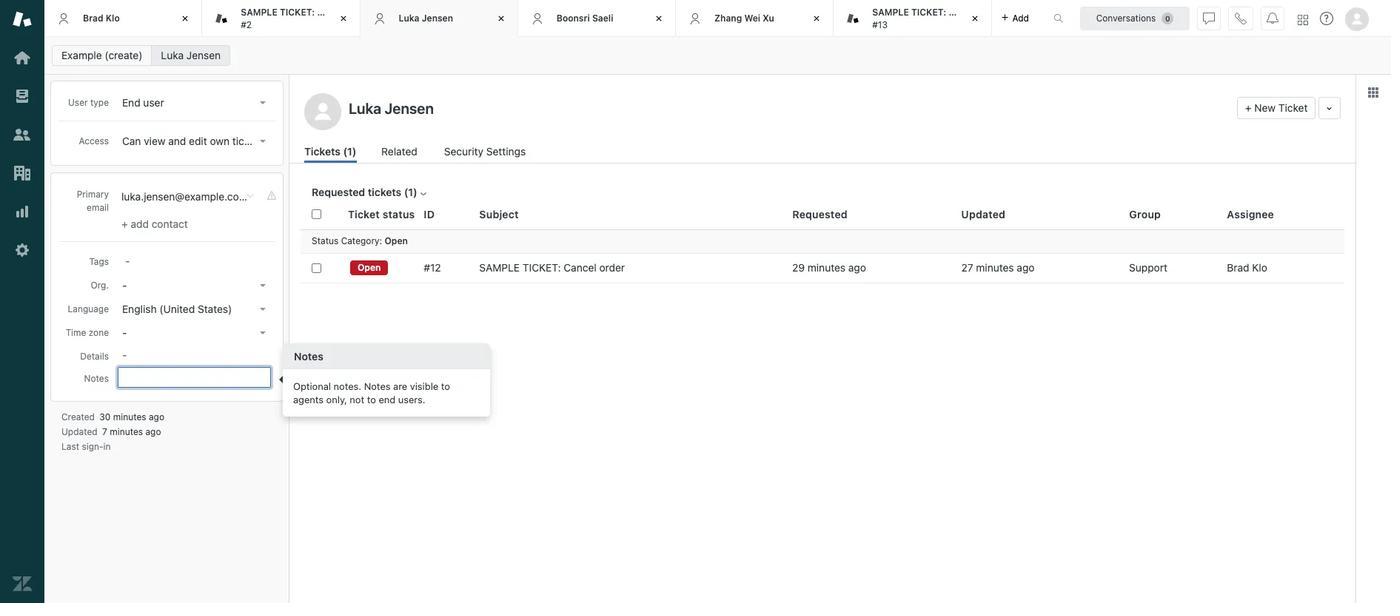 Task type: locate. For each thing, give the bounding box(es) containing it.
#13 tab
[[834, 0, 992, 37]]

+ for + add contact
[[121, 218, 128, 230]]

1 horizontal spatial brad klo
[[1227, 261, 1268, 274]]

3 close image from the left
[[967, 11, 982, 26]]

0 vertical spatial klo
[[106, 12, 120, 24]]

close image inside 'zhang wei xu' tab
[[809, 11, 824, 26]]

tab containing sample ticket: damaged product
[[202, 0, 395, 37]]

1 horizontal spatial (1)
[[404, 186, 417, 198]]

end
[[379, 394, 396, 405]]

security
[[444, 145, 484, 158]]

3 arrow down image from the top
[[260, 308, 266, 311]]

1 horizontal spatial requested
[[793, 208, 848, 220]]

and
[[168, 135, 186, 147]]

close image for luka jensen
[[494, 11, 508, 26]]

2 horizontal spatial close image
[[967, 11, 982, 26]]

2 - from the top
[[122, 327, 127, 339]]

views image
[[13, 87, 32, 106]]

- for time zone
[[122, 327, 127, 339]]

0 vertical spatial brad
[[83, 12, 103, 24]]

organizations image
[[13, 164, 32, 183]]

subject
[[479, 208, 519, 220]]

add
[[1013, 12, 1029, 23], [131, 218, 149, 230]]

0 vertical spatial +
[[1245, 101, 1252, 114]]

1 vertical spatial brad
[[1227, 261, 1250, 274]]

to
[[441, 380, 450, 392], [367, 394, 376, 405]]

requested up select all tickets option
[[312, 186, 365, 198]]

own
[[210, 135, 230, 147]]

0 horizontal spatial brad
[[83, 12, 103, 24]]

- right zone
[[122, 327, 127, 339]]

jensen inside secondary element
[[186, 49, 221, 61]]

only
[[267, 135, 287, 147]]

arrow down image inside can view and edit own tickets only button
[[260, 140, 266, 143]]

2 - button from the top
[[118, 323, 272, 344]]

end
[[122, 96, 140, 109]]

jensen right product
[[422, 12, 453, 24]]

ticket: left cancel
[[523, 261, 561, 274]]

boonsri
[[557, 12, 590, 24]]

updated down created
[[61, 426, 97, 438]]

ticket right new
[[1279, 101, 1308, 114]]

luka jensen tab
[[360, 0, 518, 37]]

sample for sample ticket: cancel order
[[479, 261, 520, 274]]

0 vertical spatial luka jensen
[[399, 12, 453, 24]]

None text field
[[344, 97, 1231, 119]]

0 horizontal spatial jensen
[[186, 49, 221, 61]]

notes inside the optional notes. notes are visible to agents only, not to end users.
[[364, 380, 391, 392]]

requested inside grid
[[793, 208, 848, 220]]

0 vertical spatial updated
[[961, 208, 1006, 220]]

arrow down image left only
[[260, 140, 266, 143]]

close image
[[336, 11, 351, 26], [652, 11, 666, 26], [967, 11, 982, 26]]

1 horizontal spatial add
[[1013, 12, 1029, 23]]

luka right product
[[399, 12, 419, 24]]

close image inside brad klo tab
[[178, 11, 193, 26]]

27 minutes ago
[[961, 261, 1035, 274]]

1 horizontal spatial notes
[[294, 350, 323, 362]]

ticket: for cancel
[[523, 261, 561, 274]]

updated
[[961, 208, 1006, 220], [61, 426, 97, 438]]

can view and edit own tickets only
[[122, 135, 287, 147]]

tickets
[[232, 135, 264, 147], [368, 186, 401, 198]]

ticket: for damaged
[[280, 7, 315, 18]]

0 vertical spatial tickets
[[232, 135, 264, 147]]

1 vertical spatial add
[[131, 218, 149, 230]]

arrow down image
[[260, 140, 266, 143], [260, 284, 266, 287], [260, 308, 266, 311], [260, 332, 266, 335]]

2 horizontal spatial close image
[[809, 11, 824, 26]]

0 vertical spatial sample
[[241, 7, 277, 18]]

zhang wei xu tab
[[676, 0, 834, 37]]

tab
[[202, 0, 395, 37]]

luka inside tab
[[399, 12, 419, 24]]

0 vertical spatial ticket:
[[280, 7, 315, 18]]

arrow down image for language
[[260, 308, 266, 311]]

1 horizontal spatial to
[[441, 380, 450, 392]]

requested
[[312, 186, 365, 198], [793, 208, 848, 220]]

arrow down image for org.
[[260, 284, 266, 287]]

2 close image from the left
[[652, 11, 666, 26]]

1 horizontal spatial tickets
[[368, 186, 401, 198]]

notes down details
[[84, 373, 109, 384]]

4 arrow down image from the top
[[260, 332, 266, 335]]

jensen up end user button
[[186, 49, 221, 61]]

1 close image from the left
[[178, 11, 193, 26]]

klo
[[106, 12, 120, 24], [1252, 261, 1268, 274]]

arrow down image for time zone
[[260, 332, 266, 335]]

0 horizontal spatial close image
[[178, 11, 193, 26]]

updated up "27 minutes ago"
[[961, 208, 1006, 220]]

requested for requested tickets (1)
[[312, 186, 365, 198]]

1 vertical spatial - button
[[118, 323, 272, 344]]

0 horizontal spatial klo
[[106, 12, 120, 24]]

1 - button from the top
[[118, 275, 272, 296]]

0 vertical spatial to
[[441, 380, 450, 392]]

1 horizontal spatial luka
[[399, 12, 419, 24]]

id
[[424, 208, 435, 220]]

1 horizontal spatial updated
[[961, 208, 1006, 220]]

0 horizontal spatial open
[[358, 262, 381, 273]]

brad up example (create)
[[83, 12, 103, 24]]

1 vertical spatial requested
[[793, 208, 848, 220]]

+ new ticket
[[1245, 101, 1308, 114]]

zone
[[89, 327, 109, 338]]

luka jensen
[[399, 12, 453, 24], [161, 49, 221, 61]]

1 vertical spatial updated
[[61, 426, 97, 438]]

1 horizontal spatial ticket
[[1279, 101, 1308, 114]]

1 vertical spatial jensen
[[186, 49, 221, 61]]

1 vertical spatial -
[[122, 327, 127, 339]]

end user
[[122, 96, 164, 109]]

1 horizontal spatial +
[[1245, 101, 1252, 114]]

klo down assignee
[[1252, 261, 1268, 274]]

0 horizontal spatial ticket
[[348, 208, 380, 220]]

0 horizontal spatial sample
[[241, 7, 277, 18]]

- right org.
[[122, 279, 127, 292]]

0 horizontal spatial updated
[[61, 426, 97, 438]]

0 vertical spatial luka
[[399, 12, 419, 24]]

close image right xu in the right top of the page
[[809, 11, 824, 26]]

close image inside tab
[[336, 11, 351, 26]]

details
[[80, 351, 109, 362]]

notes
[[294, 350, 323, 362], [84, 373, 109, 384], [364, 380, 391, 392]]

sample up #2
[[241, 7, 277, 18]]

1 horizontal spatial klo
[[1252, 261, 1268, 274]]

luka right (create)
[[161, 49, 184, 61]]

tickets (1) link
[[304, 144, 357, 163]]

close image up luka jensen link
[[178, 11, 193, 26]]

1 vertical spatial luka
[[161, 49, 184, 61]]

ago right the 30
[[149, 412, 164, 423]]

(1) right tickets
[[343, 145, 357, 158]]

1 vertical spatial open
[[358, 262, 381, 273]]

arrow down image inside english (united states) button
[[260, 308, 266, 311]]

1 horizontal spatial sample
[[479, 261, 520, 274]]

admin image
[[13, 241, 32, 260]]

0 vertical spatial -
[[122, 279, 127, 292]]

luka jensen inside luka jensen tab
[[399, 12, 453, 24]]

arrow down image down english (united states) button
[[260, 332, 266, 335]]

minutes
[[808, 261, 846, 274], [976, 261, 1014, 274], [113, 412, 146, 423], [110, 426, 143, 438]]

tickets inside button
[[232, 135, 264, 147]]

tags
[[89, 256, 109, 267]]

1 arrow down image from the top
[[260, 140, 266, 143]]

minutes right 29
[[808, 261, 846, 274]]

ticket status
[[348, 208, 415, 220]]

#2
[[241, 19, 252, 30]]

0 vertical spatial open
[[385, 236, 408, 247]]

arrow down image right the 'states)'
[[260, 308, 266, 311]]

arrow down image down - field
[[260, 284, 266, 287]]

get started image
[[13, 48, 32, 67]]

0 vertical spatial - button
[[118, 275, 272, 296]]

klo up example (create)
[[106, 12, 120, 24]]

only,
[[326, 394, 347, 405]]

zendesk products image
[[1298, 14, 1308, 25]]

3 close image from the left
[[809, 11, 824, 26]]

1 - from the top
[[122, 279, 127, 292]]

1 horizontal spatial close image
[[652, 11, 666, 26]]

0 vertical spatial add
[[1013, 12, 1029, 23]]

0 horizontal spatial requested
[[312, 186, 365, 198]]

1 horizontal spatial brad
[[1227, 261, 1250, 274]]

tickets
[[304, 145, 341, 158]]

contact
[[152, 218, 188, 230]]

1 horizontal spatial close image
[[494, 11, 508, 26]]

minutes right 7
[[110, 426, 143, 438]]

time zone
[[66, 327, 109, 338]]

close image left add popup button
[[967, 11, 982, 26]]

sample
[[241, 7, 277, 18], [479, 261, 520, 274]]

2 arrow down image from the top
[[260, 284, 266, 287]]

1 close image from the left
[[336, 11, 351, 26]]

+ left new
[[1245, 101, 1252, 114]]

english (united states)
[[122, 303, 232, 315]]

primary email
[[77, 189, 109, 213]]

1 vertical spatial to
[[367, 394, 376, 405]]

luka.jensen@example.com
[[121, 190, 248, 203]]

type
[[90, 97, 109, 108]]

0 horizontal spatial brad klo
[[83, 12, 120, 24]]

(1) up status
[[404, 186, 417, 198]]

email
[[87, 202, 109, 213]]

ago right 7
[[145, 426, 161, 438]]

brad klo down assignee
[[1227, 261, 1268, 274]]

None checkbox
[[312, 263, 321, 273]]

1 horizontal spatial ticket:
[[523, 261, 561, 274]]

tabs tab list
[[44, 0, 1038, 37]]

+
[[1245, 101, 1252, 114], [121, 218, 128, 230]]

open right :
[[385, 236, 408, 247]]

open down category
[[358, 262, 381, 273]]

edit
[[189, 135, 207, 147]]

sample inside sample ticket: damaged product #2
[[241, 7, 277, 18]]

0 vertical spatial (1)
[[343, 145, 357, 158]]

to right visible
[[441, 380, 450, 392]]

0 horizontal spatial close image
[[336, 11, 351, 26]]

0 vertical spatial brad klo
[[83, 12, 120, 24]]

sample for sample ticket: damaged product #2
[[241, 7, 277, 18]]

luka jensen up end user button
[[161, 49, 221, 61]]

1 horizontal spatial luka jensen
[[399, 12, 453, 24]]

brad klo
[[83, 12, 120, 24], [1227, 261, 1268, 274]]

luka
[[399, 12, 419, 24], [161, 49, 184, 61]]

close image left the boonsri
[[494, 11, 508, 26]]

1 vertical spatial luka jensen
[[161, 49, 221, 61]]

ticket: inside sample ticket: damaged product #2
[[280, 7, 315, 18]]

0 horizontal spatial tickets
[[232, 135, 264, 147]]

0 horizontal spatial (1)
[[343, 145, 357, 158]]

updated inside created 30 minutes ago updated 7 minutes ago last sign-in
[[61, 426, 97, 438]]

0 horizontal spatial luka
[[161, 49, 184, 61]]

sample inside grid
[[479, 261, 520, 274]]

+ left contact
[[121, 218, 128, 230]]

ago
[[848, 261, 866, 274], [1017, 261, 1035, 274], [149, 412, 164, 423], [145, 426, 161, 438]]

tickets up ticket status
[[368, 186, 401, 198]]

to right not
[[367, 394, 376, 405]]

0 horizontal spatial luka jensen
[[161, 49, 221, 61]]

close image inside luka jensen tab
[[494, 11, 508, 26]]

requested tickets (1)
[[312, 186, 417, 198]]

1 vertical spatial ticket
[[348, 208, 380, 220]]

sample ticket: cancel order
[[479, 261, 625, 274]]

notes up end
[[364, 380, 391, 392]]

ticket inside grid
[[348, 208, 380, 220]]

close image right "saeli"
[[652, 11, 666, 26]]

notes up optional
[[294, 350, 323, 362]]

ticket:
[[280, 7, 315, 18], [523, 261, 561, 274]]

luka jensen right product
[[399, 12, 453, 24]]

apps image
[[1368, 87, 1379, 98]]

brad klo inside tab
[[83, 12, 120, 24]]

1 vertical spatial brad klo
[[1227, 261, 1268, 274]]

ticket
[[1279, 101, 1308, 114], [348, 208, 380, 220]]

1 horizontal spatial jensen
[[422, 12, 453, 24]]

0 vertical spatial jensen
[[422, 12, 453, 24]]

ticket down requested tickets (1)
[[348, 208, 380, 220]]

view
[[144, 135, 166, 147]]

brad klo up example (create)
[[83, 12, 120, 24]]

tickets right own
[[232, 135, 264, 147]]

1 vertical spatial ticket:
[[523, 261, 561, 274]]

- button down english (united states) button
[[118, 323, 272, 344]]

(create)
[[105, 49, 142, 61]]

2 horizontal spatial notes
[[364, 380, 391, 392]]

- button
[[118, 275, 272, 296], [118, 323, 272, 344]]

end user button
[[118, 93, 272, 113]]

ticket: left damaged
[[280, 7, 315, 18]]

1 vertical spatial tickets
[[368, 186, 401, 198]]

1 vertical spatial +
[[121, 218, 128, 230]]

0 vertical spatial ticket
[[1279, 101, 1308, 114]]

1 vertical spatial sample
[[479, 261, 520, 274]]

close image left product
[[336, 11, 351, 26]]

grid
[[290, 200, 1356, 603]]

jensen
[[422, 12, 453, 24], [186, 49, 221, 61]]

sample down subject on the top left of the page
[[479, 261, 520, 274]]

0 horizontal spatial to
[[367, 394, 376, 405]]

language
[[68, 304, 109, 315]]

english (united states) button
[[118, 299, 272, 320]]

close image inside #13 tab
[[967, 11, 982, 26]]

brad down assignee
[[1227, 261, 1250, 274]]

1 vertical spatial klo
[[1252, 261, 1268, 274]]

2 close image from the left
[[494, 11, 508, 26]]

open
[[385, 236, 408, 247], [358, 262, 381, 273]]

+ inside "button"
[[1245, 101, 1252, 114]]

7
[[102, 426, 107, 438]]

requested up 29 minutes ago
[[793, 208, 848, 220]]

0 horizontal spatial +
[[121, 218, 128, 230]]

brad
[[83, 12, 103, 24], [1227, 261, 1250, 274]]

conversations
[[1096, 12, 1156, 23]]

0 horizontal spatial notes
[[84, 373, 109, 384]]

0 vertical spatial requested
[[312, 186, 365, 198]]

close image
[[178, 11, 193, 26], [494, 11, 508, 26], [809, 11, 824, 26]]

time
[[66, 327, 86, 338]]

- button up english (united states) button
[[118, 275, 272, 296]]

1 vertical spatial (1)
[[404, 186, 417, 198]]

notes.
[[334, 380, 361, 392]]

0 horizontal spatial ticket:
[[280, 7, 315, 18]]



Task type: vqa. For each thing, say whether or not it's contained in the screenshot.
the top - button
yes



Task type: describe. For each thing, give the bounding box(es) containing it.
add button
[[992, 0, 1038, 36]]

cancel
[[564, 261, 597, 274]]

+ new ticket button
[[1237, 97, 1316, 119]]

sign-
[[82, 441, 103, 452]]

0 horizontal spatial add
[[131, 218, 149, 230]]

minutes right 27
[[976, 261, 1014, 274]]

grid containing ticket status
[[290, 200, 1356, 603]]

luka jensen link
[[151, 45, 230, 66]]

27
[[961, 261, 973, 274]]

zhang wei xu
[[715, 12, 774, 24]]

zendesk support image
[[13, 10, 32, 29]]

created 30 minutes ago updated 7 minutes ago last sign-in
[[61, 412, 164, 452]]

- button for org.
[[118, 275, 272, 296]]

example (create) button
[[52, 45, 152, 66]]

main element
[[0, 0, 44, 603]]

:
[[379, 236, 382, 247]]

sample ticket: damaged product #2
[[241, 7, 395, 30]]

created
[[61, 412, 95, 423]]

close image for zhang wei xu
[[809, 11, 824, 26]]

ticket inside "button"
[[1279, 101, 1308, 114]]

(united
[[159, 303, 195, 315]]

related link
[[381, 144, 419, 163]]

wei
[[744, 12, 760, 24]]

zhang
[[715, 12, 742, 24]]

+ for + new ticket
[[1245, 101, 1252, 114]]

- button for time zone
[[118, 323, 272, 344]]

30
[[99, 412, 111, 423]]

not
[[350, 394, 364, 405]]

ago right 29
[[848, 261, 866, 274]]

arrow down image for access
[[260, 140, 266, 143]]

group
[[1129, 208, 1161, 220]]

arrow down image
[[260, 101, 266, 104]]

order
[[599, 261, 625, 274]]

boonsri saeli
[[557, 12, 613, 24]]

customers image
[[13, 125, 32, 144]]

secondary element
[[44, 41, 1391, 70]]

- for org.
[[122, 279, 127, 292]]

brad inside grid
[[1227, 261, 1250, 274]]

notifications image
[[1267, 12, 1279, 24]]

visible
[[410, 380, 439, 392]]

29
[[792, 261, 805, 274]]

luka inside secondary element
[[161, 49, 184, 61]]

boonsri saeli tab
[[518, 0, 676, 37]]

status
[[312, 236, 339, 247]]

Select All Tickets checkbox
[[312, 210, 321, 219]]

assignee
[[1227, 208, 1274, 220]]

states)
[[198, 303, 232, 315]]

new
[[1255, 101, 1276, 114]]

1 horizontal spatial open
[[385, 236, 408, 247]]

sample ticket: cancel order link
[[479, 261, 625, 275]]

can view and edit own tickets only button
[[118, 131, 287, 152]]

klo inside brad klo tab
[[106, 12, 120, 24]]

status category : open
[[312, 236, 408, 247]]

product
[[361, 7, 395, 18]]

damaged
[[317, 7, 359, 18]]

users.
[[398, 394, 425, 405]]

close image for brad klo
[[178, 11, 193, 26]]

updated inside grid
[[961, 208, 1006, 220]]

xu
[[763, 12, 774, 24]]

example (create)
[[61, 49, 142, 61]]

access
[[79, 135, 109, 147]]

zendesk image
[[13, 575, 32, 594]]

brad klo tab
[[44, 0, 202, 37]]

status
[[383, 208, 415, 220]]

in
[[103, 441, 111, 452]]

org.
[[91, 280, 109, 291]]

english
[[122, 303, 157, 315]]

primary
[[77, 189, 109, 200]]

#13
[[872, 19, 888, 30]]

category
[[341, 236, 379, 247]]

brad inside brad klo tab
[[83, 12, 103, 24]]

optional
[[293, 380, 331, 392]]

add inside popup button
[[1013, 12, 1029, 23]]

user
[[68, 97, 88, 108]]

security settings
[[444, 145, 526, 158]]

get help image
[[1320, 12, 1334, 25]]

close image for #2
[[336, 11, 351, 26]]

minutes right the 30
[[113, 412, 146, 423]]

security settings link
[[444, 144, 530, 163]]

- field
[[119, 252, 272, 269]]

tickets (1)
[[304, 145, 357, 158]]

user type
[[68, 97, 109, 108]]

jensen inside tab
[[422, 12, 453, 24]]

support
[[1129, 261, 1168, 274]]

close image inside boonsri saeli tab
[[652, 11, 666, 26]]

luka jensen inside luka jensen link
[[161, 49, 221, 61]]

optional notes. notes are visible to agents only, not to end users.
[[293, 380, 450, 405]]

related
[[381, 145, 417, 158]]

requested for requested
[[793, 208, 848, 220]]

conversations button
[[1080, 6, 1190, 30]]

last
[[61, 441, 79, 452]]

agents
[[293, 394, 324, 405]]

button displays agent's chat status as invisible. image
[[1203, 12, 1215, 24]]

saeli
[[592, 12, 613, 24]]

ago right 27
[[1017, 261, 1035, 274]]

29 minutes ago
[[792, 261, 866, 274]]

reporting image
[[13, 202, 32, 221]]

close image for #13
[[967, 11, 982, 26]]

settings
[[486, 145, 526, 158]]

#12
[[424, 261, 441, 274]]

example
[[61, 49, 102, 61]]

can
[[122, 135, 141, 147]]

are
[[393, 380, 407, 392]]



